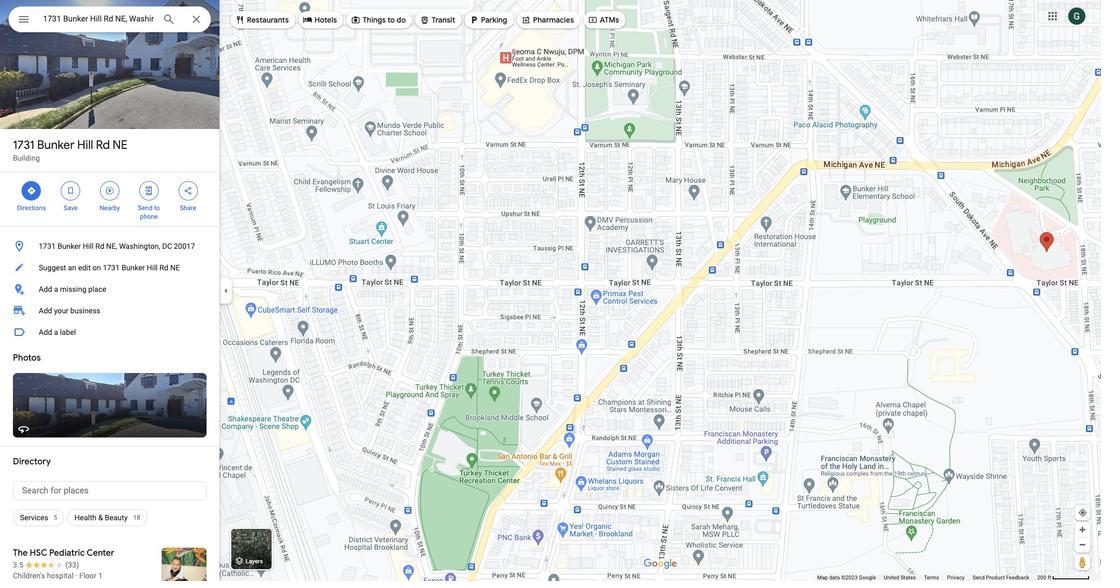Task type: describe. For each thing, give the bounding box(es) containing it.
beauty
[[105, 514, 128, 523]]

to inside send to phone
[[154, 204, 160, 212]]

hospital
[[47, 572, 74, 581]]

edit
[[78, 264, 91, 272]]

·
[[76, 572, 77, 581]]

google maps element
[[0, 0, 1102, 582]]


[[27, 185, 36, 197]]

ne,
[[106, 242, 117, 251]]

 restaurants
[[235, 14, 289, 26]]

missing
[[60, 285, 86, 294]]

bunker inside suggest an edit on 1731 bunker hill rd ne button
[[122, 264, 145, 272]]

rd for ne
[[96, 138, 110, 153]]


[[66, 185, 75, 197]]

google account: greg robinson  
(robinsongreg175@gmail.com) image
[[1069, 7, 1086, 25]]

send to phone
[[138, 204, 160, 221]]

suggest an edit on 1731 bunker hill rd ne
[[39, 264, 180, 272]]

hill for ne,
[[83, 242, 94, 251]]

directory
[[13, 457, 51, 468]]

health
[[75, 514, 96, 523]]

1731 bunker hill rd ne building
[[13, 138, 128, 163]]

zoom in image
[[1079, 526, 1087, 534]]

share
[[180, 204, 196, 212]]

map
[[818, 575, 828, 581]]

 parking
[[469, 14, 507, 26]]

center
[[87, 548, 114, 559]]

 things to do
[[351, 14, 406, 26]]


[[183, 185, 193, 197]]

pharmacies
[[533, 15, 574, 25]]

add your business link
[[0, 300, 220, 322]]


[[521, 14, 531, 26]]

1731 bunker hill rd ne, washington, dc 20017
[[39, 242, 195, 251]]

things
[[363, 15, 386, 25]]

send product feedback
[[973, 575, 1030, 581]]


[[105, 185, 115, 197]]

united
[[884, 575, 900, 581]]

directions
[[17, 204, 46, 212]]

business
[[70, 307, 100, 315]]

1
[[98, 572, 103, 581]]

the
[[13, 548, 28, 559]]

add for add a label
[[39, 328, 52, 337]]

200 ft button
[[1038, 575, 1090, 581]]

floor
[[79, 572, 97, 581]]

place
[[88, 285, 106, 294]]

18
[[133, 514, 140, 522]]

1731 Bunker Hill Rd NE, Washington, DC 20017 field
[[9, 6, 211, 32]]

 transit
[[420, 14, 455, 26]]

phone
[[140, 213, 158, 221]]

add a missing place
[[39, 285, 106, 294]]

parking
[[481, 15, 507, 25]]

photos
[[13, 353, 41, 364]]

none text field inside 1731 bunker hill rd ne main content
[[13, 482, 207, 501]]

services 5
[[20, 514, 57, 523]]

an
[[68, 264, 76, 272]]

add a label button
[[0, 322, 220, 343]]

save
[[64, 204, 77, 212]]

do
[[397, 15, 406, 25]]

hsc
[[30, 548, 47, 559]]

1731 bunker hill rd ne, washington, dc 20017 button
[[0, 236, 220, 257]]

1731 bunker hill rd ne main content
[[0, 0, 220, 582]]

on
[[93, 264, 101, 272]]


[[144, 185, 154, 197]]


[[469, 14, 479, 26]]

 atms
[[588, 14, 619, 26]]

feedback
[[1007, 575, 1030, 581]]

restaurants
[[247, 15, 289, 25]]

1731 for ne,
[[39, 242, 56, 251]]

label
[[60, 328, 76, 337]]

 pharmacies
[[521, 14, 574, 26]]

zoom out image
[[1079, 541, 1087, 549]]


[[17, 12, 30, 27]]


[[588, 14, 598, 26]]



Task type: vqa. For each thing, say whether or not it's contained in the screenshot.


Task type: locate. For each thing, give the bounding box(es) containing it.
to left the do in the left of the page
[[388, 15, 395, 25]]

2 a from the top
[[54, 328, 58, 337]]

actions for 1731 bunker hill rd ne region
[[0, 173, 220, 227]]


[[420, 14, 430, 26]]

add left 'label'
[[39, 328, 52, 337]]

united states button
[[884, 575, 916, 582]]

footer containing map data ©2023 google
[[818, 575, 1038, 582]]

1 vertical spatial hill
[[83, 242, 94, 251]]

to
[[388, 15, 395, 25], [154, 204, 160, 212]]

a left 'label'
[[54, 328, 58, 337]]

suggest
[[39, 264, 66, 272]]

pediatric
[[49, 548, 85, 559]]

0 vertical spatial ne
[[113, 138, 128, 153]]

hill inside button
[[83, 242, 94, 251]]

a for missing
[[54, 285, 58, 294]]

1 vertical spatial ne
[[170, 264, 180, 272]]

1731 for ne
[[13, 138, 34, 153]]

0 horizontal spatial send
[[138, 204, 153, 212]]

2 vertical spatial hill
[[147, 264, 158, 272]]

your
[[54, 307, 69, 315]]

0 vertical spatial send
[[138, 204, 153, 212]]

services
[[20, 514, 48, 523]]

0 vertical spatial hill
[[77, 138, 93, 153]]

suggest an edit on 1731 bunker hill rd ne button
[[0, 257, 220, 279]]

 search field
[[9, 6, 211, 34]]

ne up  in the left of the page
[[113, 138, 128, 153]]

collapse side panel image
[[220, 285, 232, 297]]

add a missing place button
[[0, 279, 220, 300]]

hill for ne
[[77, 138, 93, 153]]

ft
[[1048, 575, 1052, 581]]

hill
[[77, 138, 93, 153], [83, 242, 94, 251], [147, 264, 158, 272]]

0 horizontal spatial to
[[154, 204, 160, 212]]

2 vertical spatial rd
[[160, 264, 168, 272]]

2 vertical spatial add
[[39, 328, 52, 337]]


[[235, 14, 245, 26]]

add your business
[[39, 307, 100, 315]]

0 vertical spatial rd
[[96, 138, 110, 153]]

1731 up building
[[13, 138, 34, 153]]

send up phone
[[138, 204, 153, 212]]

1 vertical spatial add
[[39, 307, 52, 315]]

send product feedback button
[[973, 575, 1030, 582]]

ne inside 1731 bunker hill rd ne building
[[113, 138, 128, 153]]

rd down dc
[[160, 264, 168, 272]]

1731 inside 1731 bunker hill rd ne, washington, dc 20017 button
[[39, 242, 56, 251]]

footer inside google maps element
[[818, 575, 1038, 582]]

add
[[39, 285, 52, 294], [39, 307, 52, 315], [39, 328, 52, 337]]

send for send to phone
[[138, 204, 153, 212]]

bunker up building
[[37, 138, 75, 153]]

google
[[859, 575, 876, 581]]

atms
[[600, 15, 619, 25]]

show your location image
[[1078, 509, 1088, 518]]

rd for ne,
[[95, 242, 104, 251]]

 button
[[9, 6, 39, 34]]

1731
[[13, 138, 34, 153], [39, 242, 56, 251], [103, 264, 120, 272]]

rd inside 1731 bunker hill rd ne building
[[96, 138, 110, 153]]

to up phone
[[154, 204, 160, 212]]

2 add from the top
[[39, 307, 52, 315]]

united states
[[884, 575, 916, 581]]

show street view coverage image
[[1075, 555, 1091, 571]]

1 a from the top
[[54, 285, 58, 294]]

map data ©2023 google
[[818, 575, 876, 581]]

1 vertical spatial rd
[[95, 242, 104, 251]]

None field
[[43, 12, 154, 25]]

layers
[[246, 559, 263, 566]]

0 vertical spatial to
[[388, 15, 395, 25]]

send for send product feedback
[[973, 575, 985, 581]]

send inside button
[[973, 575, 985, 581]]

bunker up an
[[58, 242, 81, 251]]

building
[[13, 154, 40, 163]]

1731 up suggest at the left top
[[39, 242, 56, 251]]

1 horizontal spatial ne
[[170, 264, 180, 272]]

2 vertical spatial bunker
[[122, 264, 145, 272]]

&
[[98, 514, 103, 523]]

1731 inside 1731 bunker hill rd ne building
[[13, 138, 34, 153]]

footer
[[818, 575, 1038, 582]]

ne
[[113, 138, 128, 153], [170, 264, 180, 272]]


[[303, 14, 312, 26]]

1 add from the top
[[39, 285, 52, 294]]

1 vertical spatial a
[[54, 328, 58, 337]]

hotels
[[315, 15, 337, 25]]

3.5
[[13, 561, 23, 570]]


[[351, 14, 361, 26]]

0 horizontal spatial ne
[[113, 138, 128, 153]]

states
[[901, 575, 916, 581]]

none field inside "1731 bunker hill rd ne, washington, dc 20017" field
[[43, 12, 154, 25]]

1 vertical spatial bunker
[[58, 242, 81, 251]]

2 vertical spatial 1731
[[103, 264, 120, 272]]

bunker for ne
[[37, 138, 75, 153]]

bunker for ne,
[[58, 242, 81, 251]]

0 vertical spatial 1731
[[13, 138, 34, 153]]

1 vertical spatial to
[[154, 204, 160, 212]]

terms button
[[924, 575, 939, 582]]

bunker
[[37, 138, 75, 153], [58, 242, 81, 251], [122, 264, 145, 272]]

1 vertical spatial send
[[973, 575, 985, 581]]

terms
[[924, 575, 939, 581]]

5
[[54, 514, 57, 522]]

transit
[[432, 15, 455, 25]]

add for add your business
[[39, 307, 52, 315]]

dc
[[162, 242, 172, 251]]

rd inside button
[[95, 242, 104, 251]]

privacy
[[948, 575, 965, 581]]

0 vertical spatial bunker
[[37, 138, 75, 153]]

1731 inside suggest an edit on 1731 bunker hill rd ne button
[[103, 264, 120, 272]]

privacy button
[[948, 575, 965, 582]]

washington,
[[119, 242, 160, 251]]

send
[[138, 204, 153, 212], [973, 575, 985, 581]]

(33)
[[65, 561, 79, 570]]

product
[[986, 575, 1005, 581]]

ne down dc
[[170, 264, 180, 272]]

0 vertical spatial a
[[54, 285, 58, 294]]

ne inside button
[[170, 264, 180, 272]]

rd inside button
[[160, 264, 168, 272]]

nearby
[[100, 204, 120, 212]]

bunker down washington,
[[122, 264, 145, 272]]

a left missing
[[54, 285, 58, 294]]

add down suggest at the left top
[[39, 285, 52, 294]]

1 horizontal spatial send
[[973, 575, 985, 581]]

200 ft
[[1038, 575, 1052, 581]]

the hsc pediatric center
[[13, 548, 114, 559]]

rd up  in the left of the page
[[96, 138, 110, 153]]

hill inside 1731 bunker hill rd ne building
[[77, 138, 93, 153]]

hill inside button
[[147, 264, 158, 272]]

0 vertical spatial add
[[39, 285, 52, 294]]

bunker inside 1731 bunker hill rd ne, washington, dc 20017 button
[[58, 242, 81, 251]]

children's
[[13, 572, 45, 581]]

3 add from the top
[[39, 328, 52, 337]]

send left product on the right of the page
[[973, 575, 985, 581]]

a for label
[[54, 328, 58, 337]]

data
[[830, 575, 840, 581]]

None text field
[[13, 482, 207, 501]]

20017
[[174, 242, 195, 251]]

add a label
[[39, 328, 76, 337]]

 hotels
[[303, 14, 337, 26]]

add left your
[[39, 307, 52, 315]]

3.5 stars 33 reviews image
[[13, 560, 79, 571]]

rd left the ne,
[[95, 242, 104, 251]]

children's hospital · floor 1
[[13, 572, 103, 581]]

add for add a missing place
[[39, 285, 52, 294]]

0 horizontal spatial 1731
[[13, 138, 34, 153]]

1731 right on
[[103, 264, 120, 272]]

1 vertical spatial 1731
[[39, 242, 56, 251]]

health & beauty 18
[[75, 514, 140, 523]]

a
[[54, 285, 58, 294], [54, 328, 58, 337]]

1 horizontal spatial 1731
[[39, 242, 56, 251]]

©2023
[[842, 575, 858, 581]]

2 horizontal spatial 1731
[[103, 264, 120, 272]]

rd
[[96, 138, 110, 153], [95, 242, 104, 251], [160, 264, 168, 272]]

to inside  things to do
[[388, 15, 395, 25]]

send inside send to phone
[[138, 204, 153, 212]]

1 horizontal spatial to
[[388, 15, 395, 25]]

200
[[1038, 575, 1047, 581]]

bunker inside 1731 bunker hill rd ne building
[[37, 138, 75, 153]]



